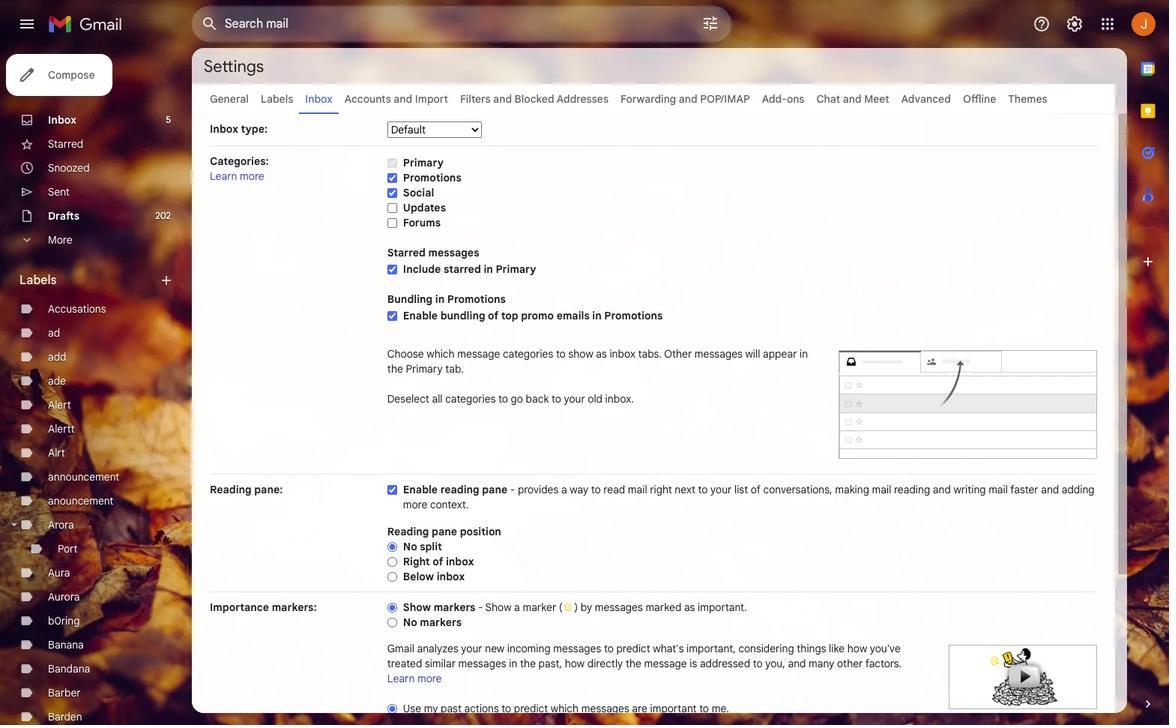 Task type: locate. For each thing, give the bounding box(es) containing it.
1 horizontal spatial reading
[[895, 483, 931, 496]]

your left 'new' at the left bottom
[[461, 642, 483, 655]]

0 vertical spatial inbox link
[[305, 92, 333, 106]]

1 vertical spatial categories
[[446, 392, 496, 406]]

reading left writing
[[895, 483, 931, 496]]

1 horizontal spatial inbox
[[210, 122, 238, 136]]

primary up the social
[[403, 156, 444, 169]]

important.
[[698, 601, 747, 614]]

1 horizontal spatial which
[[551, 702, 579, 715]]

1 vertical spatial enable
[[403, 483, 438, 496]]

the down choose
[[388, 362, 403, 376]]

- inside - provides a way to read mail right next to your list of conversations, making mail reading and writing mail faster and adding more context.
[[511, 483, 515, 496]]

0 vertical spatial learn
[[210, 169, 237, 183]]

1 vertical spatial as
[[685, 601, 695, 614]]

inbox right labels 'link'
[[305, 92, 333, 106]]

2 no from the top
[[403, 616, 417, 629]]

in right appear
[[800, 347, 809, 361]]

1 horizontal spatial -
[[511, 483, 515, 496]]

primary up top in the top left of the page
[[496, 262, 537, 276]]

No markers radio
[[388, 617, 397, 628]]

starred up include starred in primary checkbox
[[388, 246, 426, 259]]

0 horizontal spatial mail
[[628, 483, 648, 496]]

2 horizontal spatial inbox
[[305, 92, 333, 106]]

your inside gmail analyzes your new incoming messages to predict what's important, considering things like how you've treated similar messages in the past, how directly the message is addressed to you, and many other factors. learn more
[[461, 642, 483, 655]]

support image
[[1033, 15, 1051, 33]]

message down what's
[[645, 657, 687, 670]]

categories inside choose which message categories to show as inbox tabs. other messages will appear in the primary tab.
[[503, 347, 554, 361]]

as right marked
[[685, 601, 695, 614]]

0 horizontal spatial your
[[461, 642, 483, 655]]

to left show
[[556, 347, 566, 361]]

mail right read
[[628, 483, 648, 496]]

learn down treated
[[388, 672, 415, 685]]

more
[[48, 233, 72, 247]]

1 vertical spatial message
[[645, 657, 687, 670]]

2 reading from the left
[[895, 483, 931, 496]]

2 horizontal spatial mail
[[989, 483, 1009, 496]]

markers up analyzes at bottom left
[[420, 616, 462, 629]]

0 vertical spatial message
[[458, 347, 500, 361]]

advanced search options image
[[696, 8, 726, 38]]

1 enable from the top
[[403, 309, 438, 322]]

which up "tab."
[[427, 347, 455, 361]]

inbox up below inbox
[[446, 555, 474, 568]]

b0ring link
[[48, 614, 80, 628]]

the inside choose which message categories to show as inbox tabs. other messages will appear in the primary tab.
[[388, 362, 403, 376]]

0 vertical spatial more
[[240, 169, 264, 183]]

enable reading pane
[[403, 483, 508, 496]]

1 horizontal spatial show
[[486, 601, 512, 614]]

drafts link
[[48, 209, 80, 223]]

Social checkbox
[[388, 187, 397, 199]]

messages up past,
[[554, 642, 602, 655]]

import
[[415, 92, 448, 106]]

the right directly
[[626, 657, 642, 670]]

inbox
[[610, 347, 636, 361], [446, 555, 474, 568], [437, 570, 465, 583]]

read
[[604, 483, 626, 496]]

learn inside the categories: learn more
[[210, 169, 237, 183]]

1 horizontal spatial message
[[645, 657, 687, 670]]

None checkbox
[[388, 484, 397, 496]]

1 vertical spatial reading
[[388, 525, 429, 538]]

messages inside choose which message categories to show as inbox tabs. other messages will appear in the primary tab.
[[695, 347, 743, 361]]

1 show from the left
[[403, 601, 431, 614]]

None search field
[[192, 6, 732, 42]]

categories right all
[[446, 392, 496, 406]]

how right past,
[[565, 657, 585, 670]]

messages down 'new' at the left bottom
[[459, 657, 507, 670]]

0 vertical spatial markers
[[434, 601, 476, 614]]

of
[[488, 309, 499, 322], [751, 483, 761, 496], [433, 555, 443, 568]]

your left old
[[564, 392, 585, 406]]

0 vertical spatial learn more link
[[210, 169, 264, 183]]

1 vertical spatial more
[[403, 498, 428, 511]]

settings image
[[1066, 15, 1084, 33]]

mail left 'faster'
[[989, 483, 1009, 496]]

incoming
[[508, 642, 551, 655]]

1 no from the top
[[403, 540, 417, 553]]

inbox link right labels 'link'
[[305, 92, 333, 106]]

in up bundling
[[435, 292, 445, 306]]

promotions up the social
[[403, 171, 462, 184]]

1 horizontal spatial predict
[[617, 642, 651, 655]]

writing
[[954, 483, 987, 496]]

0 horizontal spatial of
[[433, 555, 443, 568]]

1 vertical spatial no
[[403, 616, 417, 629]]

labels up type:
[[261, 92, 293, 106]]

bandana
[[48, 662, 90, 676]]

things
[[797, 642, 827, 655]]

banana
[[48, 638, 84, 652]]

no right no markers radio
[[403, 616, 417, 629]]

1 vertical spatial learn more link
[[388, 672, 442, 685]]

messages left will
[[695, 347, 743, 361]]

0 horizontal spatial as
[[596, 347, 607, 361]]

0 vertical spatial enable
[[403, 309, 438, 322]]

1 horizontal spatial reading
[[388, 525, 429, 538]]

a left way
[[562, 483, 567, 496]]

0 horizontal spatial categories
[[446, 392, 496, 406]]

0 horizontal spatial message
[[458, 347, 500, 361]]

0 vertical spatial pane
[[482, 483, 508, 496]]

1 vertical spatial how
[[565, 657, 585, 670]]

inbox inside labels navigation
[[48, 113, 76, 127]]

0 horizontal spatial learn
[[210, 169, 237, 183]]

primary inside choose which message categories to show as inbox tabs. other messages will appear in the primary tab.
[[406, 362, 443, 376]]

1 horizontal spatial categories
[[503, 347, 554, 361]]

0 horizontal spatial inbox
[[48, 113, 76, 127]]

banana link
[[48, 638, 84, 652]]

in right emails
[[593, 309, 602, 322]]

pane left the provides
[[482, 483, 508, 496]]

0 horizontal spatial learn more link
[[210, 169, 264, 183]]

2 show from the left
[[486, 601, 512, 614]]

0 horizontal spatial show
[[403, 601, 431, 614]]

reading left pane:
[[210, 483, 252, 496]]

you've
[[870, 642, 901, 655]]

starred up snoozed link
[[48, 137, 83, 151]]

reading
[[210, 483, 252, 496], [388, 525, 429, 538]]

past,
[[539, 657, 562, 670]]

0 vertical spatial a
[[562, 483, 567, 496]]

pane up split
[[432, 525, 457, 538]]

0 vertical spatial your
[[564, 392, 585, 406]]

what's
[[653, 642, 684, 655]]

inbox down right of inbox
[[437, 570, 465, 583]]

0 horizontal spatial the
[[388, 362, 403, 376]]

categories down enable bundling of top promo emails in promotions
[[503, 347, 554, 361]]

of left top in the top left of the page
[[488, 309, 499, 322]]

reading up context.
[[441, 483, 480, 496]]

go
[[511, 392, 523, 406]]

predict down past,
[[514, 702, 548, 715]]

choose
[[388, 347, 424, 361]]

0 horizontal spatial starred
[[48, 137, 83, 151]]

enable up context.
[[403, 483, 438, 496]]

include starred in primary
[[403, 262, 537, 276]]

promotions up bundling
[[448, 292, 506, 306]]

themes
[[1009, 92, 1048, 106]]

forums
[[403, 216, 441, 229]]

2 vertical spatial more
[[418, 672, 442, 685]]

more down similar
[[418, 672, 442, 685]]

1 horizontal spatial inbox link
[[305, 92, 333, 106]]

Enable bundling of top promo emails in Promotions checkbox
[[388, 310, 397, 322]]

no for no markers
[[403, 616, 417, 629]]

pane:
[[254, 483, 283, 496]]

learn down categories:
[[210, 169, 237, 183]]

- left the provides
[[511, 483, 515, 496]]

1 vertical spatial promotions
[[448, 292, 506, 306]]

messages right 'by'
[[595, 601, 643, 614]]

inbox left type:
[[210, 122, 238, 136]]

and right filters
[[493, 92, 512, 106]]

message up "tab."
[[458, 347, 500, 361]]

inbox link up starred link
[[48, 113, 76, 127]]

predict up directly
[[617, 642, 651, 655]]

Forums checkbox
[[388, 217, 397, 229]]

as right show
[[596, 347, 607, 361]]

0 vertical spatial categories
[[503, 347, 554, 361]]

1 vertical spatial of
[[751, 483, 761, 496]]

forwarding
[[621, 92, 677, 106]]

2 vertical spatial of
[[433, 555, 443, 568]]

past
[[441, 702, 462, 715]]

message inside gmail analyzes your new incoming messages to predict what's important, considering things like how you've treated similar messages in the past, how directly the message is addressed to you, and many other factors. learn more
[[645, 657, 687, 670]]

in down incoming
[[509, 657, 518, 670]]

to right "actions"
[[502, 702, 512, 715]]

the
[[388, 362, 403, 376], [520, 657, 536, 670], [626, 657, 642, 670]]

learn more link down categories:
[[210, 169, 264, 183]]

(
[[559, 601, 563, 614]]

announcement link
[[48, 470, 119, 484]]

0 horizontal spatial how
[[565, 657, 585, 670]]

back
[[526, 392, 549, 406]]

1 vertical spatial labels
[[19, 273, 57, 288]]

0 vertical spatial starred
[[48, 137, 83, 151]]

of up below inbox
[[433, 555, 443, 568]]

Include starred in Primary checkbox
[[388, 264, 397, 275]]

right of inbox
[[403, 555, 474, 568]]

filters
[[460, 92, 491, 106]]

0 vertical spatial as
[[596, 347, 607, 361]]

1 vertical spatial pane
[[432, 525, 457, 538]]

position
[[460, 525, 502, 538]]

alert link
[[48, 398, 71, 412]]

to right the back
[[552, 392, 562, 406]]

alertt link
[[48, 422, 75, 436]]

0 vertical spatial -
[[511, 483, 515, 496]]

2 horizontal spatial of
[[751, 483, 761, 496]]

promotions up tabs.
[[605, 309, 663, 322]]

chat and meet link
[[817, 92, 890, 106]]

themes link
[[1009, 92, 1048, 106]]

0 vertical spatial promotions
[[403, 171, 462, 184]]

0 vertical spatial which
[[427, 347, 455, 361]]

advanced link
[[902, 92, 952, 106]]

0 horizontal spatial reading
[[210, 483, 252, 496]]

0 horizontal spatial reading
[[441, 483, 480, 496]]

accounts
[[345, 92, 391, 106]]

2 horizontal spatial your
[[711, 483, 732, 496]]

your left list
[[711, 483, 732, 496]]

markers up no markers at the bottom left of the page
[[434, 601, 476, 614]]

0 vertical spatial labels
[[261, 92, 293, 106]]

a left marker
[[515, 601, 520, 614]]

0 horizontal spatial which
[[427, 347, 455, 361]]

enable down bundling
[[403, 309, 438, 322]]

deselect
[[388, 392, 430, 406]]

primary down choose
[[406, 362, 443, 376]]

conversations,
[[764, 483, 833, 496]]

0 horizontal spatial predict
[[514, 702, 548, 715]]

1 vertical spatial starred
[[388, 246, 426, 259]]

and
[[394, 92, 413, 106], [493, 92, 512, 106], [679, 92, 698, 106], [843, 92, 862, 106], [933, 483, 951, 496], [1042, 483, 1060, 496], [788, 657, 807, 670]]

include
[[403, 262, 441, 276]]

promotions
[[403, 171, 462, 184], [448, 292, 506, 306], [605, 309, 663, 322]]

right
[[650, 483, 672, 496]]

more left context.
[[403, 498, 428, 511]]

no up right at the left bottom of page
[[403, 540, 417, 553]]

1 vertical spatial markers
[[420, 616, 462, 629]]

mail right making
[[873, 483, 892, 496]]

and down things
[[788, 657, 807, 670]]

0 horizontal spatial a
[[515, 601, 520, 614]]

labels link
[[261, 92, 293, 106]]

message
[[458, 347, 500, 361], [645, 657, 687, 670]]

to down considering
[[753, 657, 763, 670]]

0 vertical spatial predict
[[617, 642, 651, 655]]

which inside choose which message categories to show as inbox tabs. other messages will appear in the primary tab.
[[427, 347, 455, 361]]

like
[[829, 642, 845, 655]]

1 horizontal spatial how
[[848, 642, 868, 655]]

sent link
[[48, 185, 70, 199]]

1 vertical spatial learn
[[388, 672, 415, 685]]

inbox left tabs.
[[610, 347, 636, 361]]

how up 'other' at the right of page
[[848, 642, 868, 655]]

in inside gmail analyzes your new incoming messages to predict what's important, considering things like how you've treated similar messages in the past, how directly the message is addressed to you, and many other factors. learn more
[[509, 657, 518, 670]]

show up no markers at the bottom left of the page
[[403, 601, 431, 614]]

2 enable from the top
[[403, 483, 438, 496]]

1 horizontal spatial learn
[[388, 672, 415, 685]]

1 horizontal spatial starred
[[388, 246, 426, 259]]

1 vertical spatial your
[[711, 483, 732, 496]]

inbox up starred link
[[48, 113, 76, 127]]

- left marker
[[478, 601, 483, 614]]

all
[[432, 392, 443, 406]]

the down incoming
[[520, 657, 536, 670]]

tab list
[[1128, 48, 1170, 671]]

1 horizontal spatial a
[[562, 483, 567, 496]]

learn inside gmail analyzes your new incoming messages to predict what's important, considering things like how you've treated similar messages in the past, how directly the message is addressed to you, and many other factors. learn more
[[388, 672, 415, 685]]

gmail image
[[48, 9, 130, 39]]

1 vertical spatial inbox link
[[48, 113, 76, 127]]

predict inside gmail analyzes your new incoming messages to predict what's important, considering things like how you've treated similar messages in the past, how directly the message is addressed to you, and many other factors. learn more
[[617, 642, 651, 655]]

1 horizontal spatial labels
[[261, 92, 293, 106]]

add-ons
[[762, 92, 805, 106]]

markers for show
[[434, 601, 476, 614]]

1 horizontal spatial your
[[564, 392, 585, 406]]

considering
[[739, 642, 795, 655]]

1 horizontal spatial pane
[[482, 483, 508, 496]]

in
[[484, 262, 493, 276], [435, 292, 445, 306], [593, 309, 602, 322], [800, 347, 809, 361], [509, 657, 518, 670]]

snoozed
[[48, 161, 90, 175]]

learn more link down treated
[[388, 672, 442, 685]]

0 vertical spatial inbox
[[610, 347, 636, 361]]

of right list
[[751, 483, 761, 496]]

of inside - provides a way to read mail right next to your list of conversations, making mail reading and writing mail faster and adding more context.
[[751, 483, 761, 496]]

in right starred
[[484, 262, 493, 276]]

more button
[[0, 228, 180, 252]]

accusations
[[48, 302, 106, 316]]

1 vertical spatial -
[[478, 601, 483, 614]]

0 vertical spatial no
[[403, 540, 417, 553]]

is
[[690, 657, 698, 670]]

labels inside navigation
[[19, 273, 57, 288]]

will
[[746, 347, 761, 361]]

2 horizontal spatial the
[[626, 657, 642, 670]]

1 reading from the left
[[441, 483, 480, 496]]

general link
[[210, 92, 249, 106]]

reading
[[441, 483, 480, 496], [895, 483, 931, 496]]

drafts
[[48, 209, 80, 223]]

accusations link
[[48, 302, 106, 316]]

reading up no split
[[388, 525, 429, 538]]

barber
[[48, 686, 81, 700]]

3 mail from the left
[[989, 483, 1009, 496]]

1 horizontal spatial of
[[488, 309, 499, 322]]

show left marker
[[486, 601, 512, 614]]

labels down more on the top
[[19, 273, 57, 288]]

1 horizontal spatial mail
[[873, 483, 892, 496]]

and left pop/imap
[[679, 92, 698, 106]]

which down past,
[[551, 702, 579, 715]]

deselect all categories to go back to your old inbox.
[[388, 392, 634, 406]]

0 horizontal spatial labels
[[19, 273, 57, 288]]

offline link
[[964, 92, 997, 106]]

starred inside labels navigation
[[48, 137, 83, 151]]

None radio
[[388, 602, 397, 613]]

show
[[403, 601, 431, 614], [486, 601, 512, 614]]

and left the import
[[394, 92, 413, 106]]

you,
[[766, 657, 786, 670]]

factors.
[[866, 657, 902, 670]]

no
[[403, 540, 417, 553], [403, 616, 417, 629]]

2 vertical spatial your
[[461, 642, 483, 655]]

1 vertical spatial a
[[515, 601, 520, 614]]

inbox for topmost inbox link
[[305, 92, 333, 106]]

0 horizontal spatial inbox link
[[48, 113, 76, 127]]

more down categories:
[[240, 169, 264, 183]]



Task type: vqa. For each thing, say whether or not it's contained in the screenshot.
the next
yes



Task type: describe. For each thing, give the bounding box(es) containing it.
offline
[[964, 92, 997, 106]]

show
[[569, 347, 594, 361]]

1 horizontal spatial as
[[685, 601, 695, 614]]

reading inside - provides a way to read mail right next to your list of conversations, making mail reading and writing mail faster and adding more context.
[[895, 483, 931, 496]]

reading for reading pane:
[[210, 483, 252, 496]]

messages up starred
[[429, 246, 480, 259]]

to left go
[[499, 392, 508, 406]]

enable bundling of top promo emails in promotions
[[403, 309, 663, 322]]

to right way
[[592, 483, 601, 496]]

1 horizontal spatial the
[[520, 657, 536, 670]]

important,
[[687, 642, 736, 655]]

0 vertical spatial of
[[488, 309, 499, 322]]

1 vertical spatial primary
[[496, 262, 537, 276]]

accounts and import
[[345, 92, 448, 106]]

enable for enable reading pane
[[403, 483, 438, 496]]

add
[[48, 350, 66, 364]]

labels navigation
[[0, 48, 192, 725]]

)
[[575, 601, 578, 614]]

port link
[[58, 542, 78, 556]]

Primary checkbox
[[388, 157, 397, 169]]

way
[[570, 483, 589, 496]]

forwarding and pop/imap link
[[621, 92, 750, 106]]

filters and blocked addresses link
[[460, 92, 609, 106]]

snoozed link
[[48, 161, 90, 175]]

other
[[665, 347, 692, 361]]

to inside choose which message categories to show as inbox tabs. other messages will appear in the primary tab.
[[556, 347, 566, 361]]

message inside choose which message categories to show as inbox tabs. other messages will appear in the primary tab.
[[458, 347, 500, 361]]

1 mail from the left
[[628, 483, 648, 496]]

labels for labels heading
[[19, 273, 57, 288]]

pop/imap
[[701, 92, 750, 106]]

link to an instructional video for priority inbox image
[[949, 645, 1098, 709]]

2 mail from the left
[[873, 483, 892, 496]]

to up directly
[[604, 642, 614, 655]]

important
[[650, 702, 697, 715]]

markers for no
[[420, 616, 462, 629]]

anouncement
[[48, 494, 114, 508]]

advanced
[[902, 92, 952, 106]]

similar
[[425, 657, 456, 670]]

markers:
[[272, 601, 317, 614]]

provides
[[518, 483, 559, 496]]

bundling
[[441, 309, 486, 322]]

type:
[[241, 122, 268, 136]]

Use my past actions to predict which messages are important to me. radio
[[388, 703, 397, 715]]

by
[[581, 601, 593, 614]]

in inside choose which message categories to show as inbox tabs. other messages will appear in the primary tab.
[[800, 347, 809, 361]]

appear
[[763, 347, 797, 361]]

messages left 'are'
[[582, 702, 630, 715]]

0 horizontal spatial pane
[[432, 525, 457, 538]]

) by messages marked as important.
[[575, 601, 747, 614]]

alrt
[[48, 446, 65, 460]]

alrt link
[[48, 446, 65, 460]]

barber link
[[48, 686, 81, 700]]

no for no split
[[403, 540, 417, 553]]

labels for labels 'link'
[[261, 92, 293, 106]]

0 vertical spatial how
[[848, 642, 868, 655]]

adding
[[1062, 483, 1095, 496]]

and left writing
[[933, 483, 951, 496]]

to right next
[[699, 483, 708, 496]]

faster
[[1011, 483, 1039, 496]]

inbox type:
[[210, 122, 268, 136]]

aurora link
[[48, 590, 80, 604]]

gmail
[[388, 642, 415, 655]]

no split
[[403, 540, 442, 553]]

your inside - provides a way to read mail right next to your list of conversations, making mail reading and writing mail faster and adding more context.
[[711, 483, 732, 496]]

emails
[[557, 309, 590, 322]]

sent
[[48, 185, 70, 199]]

inbox for the bottom inbox link
[[48, 113, 76, 127]]

ons
[[787, 92, 805, 106]]

accounts and import link
[[345, 92, 448, 106]]

and inside gmail analyzes your new incoming messages to predict what's important, considering things like how you've treated similar messages in the past, how directly the message is addressed to you, and many other factors. learn more
[[788, 657, 807, 670]]

1 vertical spatial predict
[[514, 702, 548, 715]]

addressed
[[700, 657, 751, 670]]

port
[[58, 542, 78, 556]]

choose which message categories to show as inbox tabs. other messages will appear in the primary tab.
[[388, 347, 809, 376]]

2 vertical spatial promotions
[[605, 309, 663, 322]]

Promotions checkbox
[[388, 172, 397, 184]]

2 vertical spatial inbox
[[437, 570, 465, 583]]

as inside choose which message categories to show as inbox tabs. other messages will appear in the primary tab.
[[596, 347, 607, 361]]

1 vertical spatial inbox
[[446, 555, 474, 568]]

more inside the categories: learn more
[[240, 169, 264, 183]]

starred link
[[48, 137, 83, 151]]

bandana link
[[48, 662, 90, 676]]

enable for enable bundling of top promo emails in promotions
[[403, 309, 438, 322]]

anouncement link
[[48, 494, 114, 508]]

categories:
[[210, 154, 269, 168]]

labels heading
[[19, 273, 159, 288]]

arora
[[48, 518, 74, 532]]

Search mail text field
[[225, 16, 660, 31]]

bundling in promotions
[[388, 292, 506, 306]]

compose button
[[6, 54, 113, 96]]

aura link
[[48, 566, 70, 580]]

starred for starred messages
[[388, 246, 426, 259]]

starred messages
[[388, 246, 480, 259]]

gmail analyzes your new incoming messages to predict what's important, considering things like how you've treated similar messages in the past, how directly the message is addressed to you, and many other factors. learn more
[[388, 642, 902, 685]]

settings
[[204, 56, 264, 76]]

Updates checkbox
[[388, 202, 397, 214]]

a inside - provides a way to read mail right next to your list of conversations, making mail reading and writing mail faster and adding more context.
[[562, 483, 567, 496]]

and right 'faster'
[[1042, 483, 1060, 496]]

importance markers:
[[210, 601, 317, 614]]

chat
[[817, 92, 841, 106]]

bundling
[[388, 292, 433, 306]]

ad link
[[48, 326, 60, 340]]

reading for reading pane position
[[388, 525, 429, 538]]

1 horizontal spatial learn more link
[[388, 672, 442, 685]]

5
[[166, 114, 171, 125]]

202
[[155, 210, 171, 221]]

new
[[485, 642, 505, 655]]

and right chat
[[843, 92, 862, 106]]

actions
[[465, 702, 499, 715]]

treated
[[388, 657, 422, 670]]

inbox inside choose which message categories to show as inbox tabs. other messages will appear in the primary tab.
[[610, 347, 636, 361]]

forwarding and pop/imap
[[621, 92, 750, 106]]

show markers - show a marker (
[[403, 601, 566, 614]]

0 vertical spatial primary
[[403, 156, 444, 169]]

reading pane position
[[388, 525, 502, 538]]

blocked
[[515, 92, 555, 106]]

use my past actions to predict which messages are important to me.
[[403, 702, 730, 715]]

to left me.
[[700, 702, 709, 715]]

starred for starred link
[[48, 137, 83, 151]]

aurora
[[48, 590, 80, 604]]

context.
[[430, 498, 469, 511]]

list
[[735, 483, 749, 496]]

inbox for inbox type:
[[210, 122, 238, 136]]

ade link
[[48, 374, 66, 388]]

directly
[[588, 657, 623, 670]]

more inside - provides a way to read mail right next to your list of conversations, making mail reading and writing mail faster and adding more context.
[[403, 498, 428, 511]]

right
[[403, 555, 430, 568]]

0 horizontal spatial -
[[478, 601, 483, 614]]

main menu image
[[18, 15, 36, 33]]

search mail image
[[196, 10, 223, 37]]

updates
[[403, 201, 446, 214]]

aura
[[48, 566, 70, 580]]

many
[[809, 657, 835, 670]]

tab.
[[446, 362, 464, 376]]

more inside gmail analyzes your new incoming messages to predict what's important, considering things like how you've treated similar messages in the past, how directly the message is addressed to you, and many other factors. learn more
[[418, 672, 442, 685]]

barden link
[[48, 710, 82, 724]]

alert
[[48, 398, 71, 412]]

marker
[[523, 601, 557, 614]]

Below inbox radio
[[388, 571, 397, 583]]

No split radio
[[388, 541, 397, 553]]

Right of inbox radio
[[388, 556, 397, 568]]

analyzes
[[417, 642, 459, 655]]

promo
[[521, 309, 554, 322]]

below inbox
[[403, 570, 465, 583]]

1 vertical spatial which
[[551, 702, 579, 715]]

alertt
[[48, 422, 75, 436]]

old
[[588, 392, 603, 406]]



